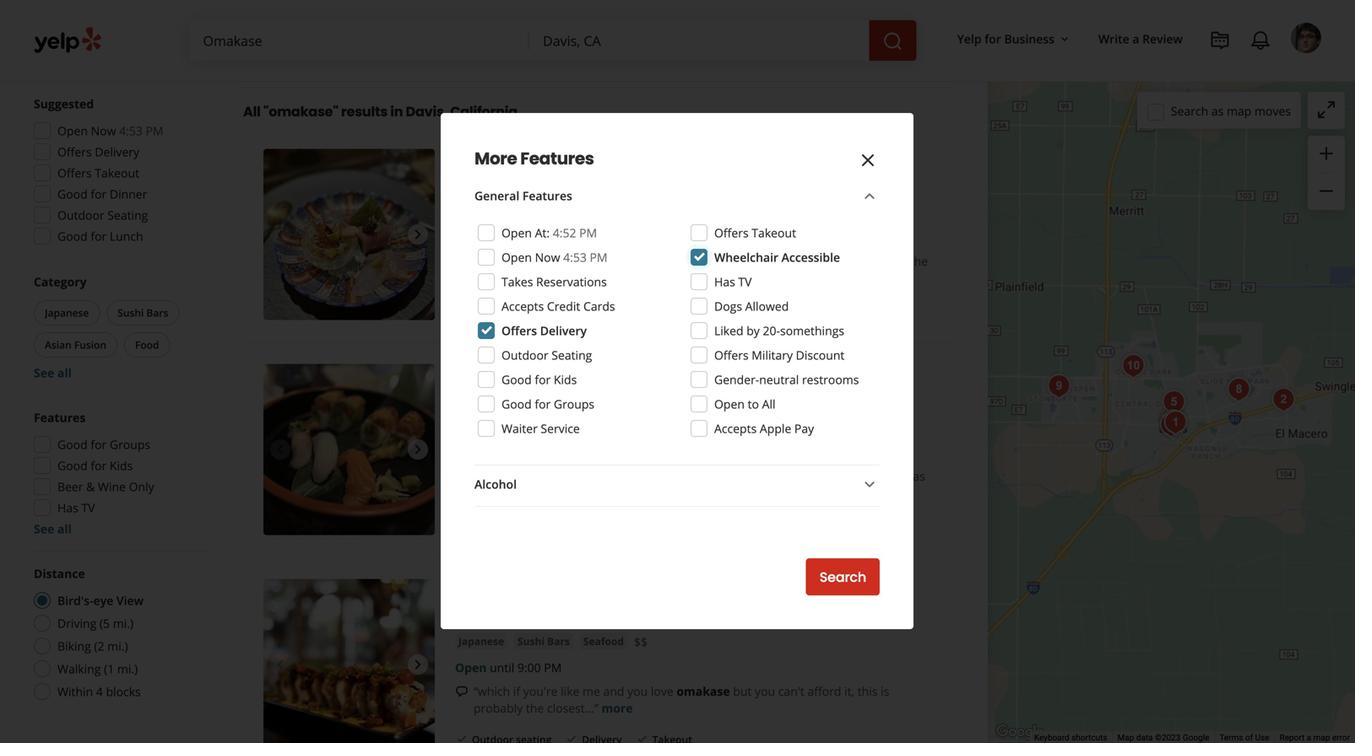 Task type: vqa. For each thing, say whether or not it's contained in the screenshot.
"Request" associated with Request a Consultation button
no



Task type: locate. For each thing, give the bounding box(es) containing it.
0 vertical spatial now
[[91, 123, 116, 139]]

more link down "which if you're like me and you love omakase
[[601, 701, 633, 717]]

omakase up (137 reviews)
[[596, 149, 676, 172]]

0 vertical spatial friends
[[614, 253, 653, 269]]

got up one
[[523, 468, 541, 484]]

pm
[[146, 123, 163, 139], [579, 225, 597, 241], [590, 249, 607, 266], [544, 660, 562, 676]]

features
[[520, 147, 594, 171], [522, 188, 572, 204], [34, 410, 86, 426]]

delivery inside more features dialog
[[540, 323, 587, 339]]

offers military discount
[[714, 347, 845, 363]]

2 you from the left
[[755, 684, 775, 700]]

the right loved
[[910, 253, 928, 269]]

seating down dinner
[[107, 207, 148, 223]]

to down unique
[[579, 14, 590, 30]]

sushi bars link
[[514, 418, 573, 435], [514, 633, 573, 650]]

a
[[1132, 31, 1139, 47], [582, 253, 588, 269], [702, 253, 709, 269], [1307, 733, 1311, 743]]

20-
[[763, 323, 780, 339]]

good
[[57, 186, 88, 202], [57, 228, 88, 244], [501, 372, 532, 388], [501, 396, 532, 412], [57, 437, 88, 453], [57, 458, 88, 474]]

16 speech v2 image
[[455, 686, 469, 699]]

3 seating from the top
[[516, 518, 551, 532]]

map
[[1117, 733, 1134, 743]]

pm up dinner
[[146, 123, 163, 139]]

1 vertical spatial reviews)
[[600, 392, 645, 408]]

24 chevron down v2 image left rolls
[[859, 475, 880, 495]]

1 horizontal spatial kids
[[554, 372, 577, 388]]

2 horizontal spatial more link
[[633, 14, 665, 30]]

see
[[34, 365, 54, 381], [34, 521, 54, 537]]

good for kids
[[501, 372, 577, 388], [57, 458, 133, 474]]

sushi bars link for huku
[[514, 418, 573, 435]]

1 vertical spatial sushi bars button
[[514, 418, 573, 435]]

2 previous image from the top
[[270, 655, 290, 675]]

in left 7
[[496, 230, 507, 246]]

all inside "i took my wife and a few friends here on a wednesday night and they all loved the omakase !" more
[[861, 253, 874, 269]]

accepts credit cards
[[501, 298, 615, 314]]

1 horizontal spatial more link
[[601, 701, 633, 717]]

2 vertical spatial more link
[[601, 701, 633, 717]]

1 vertical spatial outdoor seating
[[501, 347, 592, 363]]

1 horizontal spatial tv
[[738, 274, 752, 290]]

california
[[450, 102, 517, 121]]

now down the suggested
[[91, 123, 116, 139]]

open now 4:53 pm down the suggested
[[57, 123, 163, 139]]

4:53 up reservations
[[563, 249, 587, 266]]

my burma image
[[1156, 410, 1190, 444]]

general features
[[474, 188, 572, 204]]

1 got from the left
[[523, 468, 541, 484]]

1 vertical spatial see all button
[[34, 521, 72, 537]]

eat
[[518, 0, 535, 13]]

good for groups inside more features dialog
[[501, 396, 594, 412]]

a right on
[[702, 253, 709, 269]]

outdoor seating down francisco
[[472, 47, 551, 61]]

hikari sushi & omakase
[[474, 149, 676, 172]]

0 horizontal spatial 4:53
[[119, 123, 143, 139]]

16 checkmark v2 image down closest..."
[[565, 733, 579, 744]]

(5
[[100, 616, 110, 632]]

review
[[1142, 31, 1183, 47]]

all
[[861, 253, 874, 269], [57, 365, 72, 381], [57, 521, 72, 537]]

2 vertical spatial $$
[[634, 634, 648, 650]]

2 horizontal spatial more
[[633, 14, 665, 30]]

1 see all button from the top
[[34, 365, 72, 381]]

0 horizontal spatial as
[[498, 485, 511, 501]]

1 vertical spatial my
[[727, 468, 744, 484]]

keyboard shortcuts button
[[1034, 732, 1107, 744]]

to inside "burma eat brings unique flavor and spices that has been very popular in san francisco bay area to davis."
[[579, 14, 590, 30]]

16 checkmark v2 image down reservations
[[565, 302, 579, 316]]

open left at:
[[501, 225, 532, 241]]

2 slideshow element from the top
[[263, 364, 435, 536]]

1 vertical spatial hikari sushi & omakase image
[[1159, 406, 1192, 440]]

4
[[96, 684, 103, 700]]

japanese link for mikuni japanese restaurant and sushi bar
[[455, 633, 507, 650]]

expand map image
[[1316, 100, 1336, 120]]

2 horizontal spatial in
[[865, 0, 875, 13]]

japanese link up "until"
[[455, 633, 507, 650]]

good for groups up waiter service
[[501, 396, 594, 412]]

data
[[1136, 733, 1153, 743]]

for inside button
[[985, 31, 1001, 47]]

2 reviews) from the top
[[600, 392, 645, 408]]

huku japanese bistro image
[[1267, 383, 1301, 417]]

user actions element
[[944, 21, 1345, 125]]

bars up food
[[146, 306, 168, 320]]

1 horizontal spatial accepts
[[714, 421, 757, 437]]

1 outdoor seating from the top
[[472, 47, 551, 61]]

outdoor for 16 checkmark v2 icon underneath reservations
[[472, 303, 513, 316]]

japanese up "seafood"
[[537, 580, 613, 603]]

has tv
[[714, 274, 752, 290], [57, 500, 95, 516]]

reviews) right (137
[[600, 177, 645, 193]]

has up dogs
[[714, 274, 735, 290]]

reviews) down bistro
[[600, 392, 645, 408]]

all up accepts apple pay at the bottom right of the page
[[762, 396, 775, 412]]

you
[[627, 684, 648, 700], [755, 684, 775, 700]]

outdoor down takes
[[472, 303, 513, 316]]

food button
[[124, 333, 170, 358]]

next image left "until"
[[408, 655, 428, 675]]

1 previous image from the top
[[270, 225, 290, 245]]

1 horizontal spatial my
[[727, 468, 744, 484]]

mikuni
[[474, 580, 533, 603]]

japanese button for mikuni japanese restaurant and sushi bar
[[455, 633, 507, 650]]

offers delivery down accepts credit cards
[[501, 323, 587, 339]]

2 horizontal spatial as
[[1211, 103, 1224, 119]]

my up takes
[[512, 253, 529, 269]]

more link for me
[[601, 701, 633, 717]]

24 chevron down v2 image
[[859, 475, 880, 495], [859, 516, 880, 536]]

meals
[[474, 518, 508, 534]]

see for category
[[34, 365, 54, 381]]

0 horizontal spatial offers delivery
[[57, 144, 139, 160]]

wheelchair accessible
[[714, 249, 840, 266]]

see all button down asian
[[34, 365, 72, 381]]

outdoor inside more features dialog
[[501, 347, 548, 363]]

0 horizontal spatial good for groups
[[57, 437, 150, 453]]

$$ right 'seafood' button
[[634, 634, 648, 650]]

& right beer
[[86, 479, 95, 495]]

and inside platter and my other friends got various rolls as well as one or..."
[[703, 468, 724, 484]]

tv inside more features dialog
[[738, 274, 752, 290]]

1 next image from the top
[[408, 225, 428, 245]]

mi.) right (1
[[117, 661, 138, 678]]

all down beer
[[57, 521, 72, 537]]

"i
[[474, 253, 481, 269]]

open
[[57, 123, 88, 139], [501, 225, 532, 241], [501, 249, 532, 266], [714, 396, 745, 412], [455, 660, 487, 676]]

4:53 up dinner
[[119, 123, 143, 139]]

omakase inside "i took my wife and a few friends here on a wednesday night and they all loved the omakase !" more
[[474, 270, 529, 286]]

see down asian
[[34, 365, 54, 381]]

group containing suggested
[[29, 95, 209, 250]]

and right "platter"
[[703, 468, 724, 484]]

pm right 9:00 in the left of the page
[[544, 660, 562, 676]]

google image
[[992, 722, 1048, 744]]

open down the suggested
[[57, 123, 88, 139]]

1 vertical spatial more
[[539, 270, 571, 286]]

within
[[57, 684, 93, 700]]

next image left opens
[[408, 225, 428, 245]]

driving (5 mi.)
[[57, 616, 134, 632]]

0 vertical spatial all
[[243, 102, 261, 121]]

1 vertical spatial outdoor seating
[[472, 303, 551, 316]]

0 vertical spatial seating
[[516, 47, 551, 61]]

open now 4:53 pm inside more features dialog
[[501, 249, 607, 266]]

1 vertical spatial more link
[[539, 270, 571, 286]]

& up (137
[[579, 149, 592, 172]]

1 horizontal spatial more
[[601, 701, 633, 717]]

the
[[910, 253, 928, 269], [544, 468, 562, 484], [526, 701, 544, 717]]

and inside "burma eat brings unique flavor and spices that has been very popular in san francisco bay area to davis."
[[652, 0, 673, 13]]

1 horizontal spatial offers delivery
[[501, 323, 587, 339]]

group
[[29, 95, 209, 250], [1308, 136, 1345, 210], [30, 274, 209, 382], [29, 409, 209, 538]]

0 horizontal spatial hikari sushi & omakase image
[[263, 149, 435, 320]]

2 vertical spatial slideshow element
[[263, 580, 435, 744]]

this
[[857, 684, 878, 700]]

0 horizontal spatial more link
[[539, 270, 571, 286]]

more link right !" on the left top
[[539, 270, 571, 286]]

& inside group
[[86, 479, 95, 495]]

night
[[779, 253, 807, 269]]

or..."
[[538, 485, 563, 501]]

japanese button down category
[[34, 301, 100, 326]]

offers delivery inside more features dialog
[[501, 323, 587, 339]]

to
[[579, 14, 590, 30], [748, 396, 759, 412]]

wife up !" on the left top
[[532, 253, 555, 269]]

sushi bars up 9:00 in the left of the page
[[518, 635, 570, 649]]

previous image
[[270, 225, 290, 245], [270, 655, 290, 675]]

my for other
[[727, 468, 744, 484]]

has
[[738, 0, 758, 13]]

1 vertical spatial search
[[819, 568, 866, 587]]

huku
[[474, 364, 519, 388]]

next image for hikari sushi & omakase
[[408, 225, 428, 245]]

cards
[[583, 298, 615, 314]]

outdoor seating
[[472, 47, 551, 61], [472, 303, 551, 316], [472, 518, 551, 532]]

more link
[[633, 14, 665, 30], [539, 270, 571, 286], [601, 701, 633, 717]]

0 vertical spatial accepts
[[501, 298, 544, 314]]

1 vertical spatial offers takeout
[[714, 225, 796, 241]]

2 japanese link from the top
[[455, 633, 507, 650]]

pay
[[794, 421, 814, 437]]

1 vertical spatial as
[[913, 468, 925, 484]]

16 checkmark v2 image for bistro
[[565, 518, 579, 531]]

alcohol button
[[474, 475, 880, 496]]

1 vertical spatial offers delivery
[[501, 323, 587, 339]]

$$$$ button
[[163, 38, 206, 64]]

2 vertical spatial in
[[496, 230, 507, 246]]

outdoor seating down good for dinner
[[57, 207, 148, 223]]

mikuni japanese restaurant and sushi bar
[[474, 580, 831, 603]]

1 horizontal spatial wife
[[532, 253, 555, 269]]

1 see from the top
[[34, 365, 54, 381]]

features for general features
[[522, 188, 572, 204]]

4.9 star rating image
[[455, 178, 546, 194]]

keyboard shortcuts
[[1034, 733, 1107, 743]]

2 vertical spatial bars
[[547, 635, 570, 649]]

0 horizontal spatial outdoor seating
[[57, 207, 148, 223]]

features up 4.9 link
[[520, 147, 594, 171]]

2 got from the left
[[822, 468, 840, 484]]

sushi bars link for mikuni
[[514, 633, 573, 650]]

0 vertical spatial open now 4:53 pm
[[57, 123, 163, 139]]

map for moves
[[1227, 103, 1251, 119]]

yuchan shokudo image
[[1155, 406, 1189, 440]]

open to all
[[714, 396, 775, 412]]

japanese link
[[455, 418, 507, 435], [455, 633, 507, 650]]

0 vertical spatial search
[[1171, 103, 1208, 119]]

0 vertical spatial sushi bars link
[[514, 418, 573, 435]]

more features
[[474, 147, 594, 171]]

0 horizontal spatial my
[[512, 253, 529, 269]]

open up 16 speech v2 image
[[455, 660, 487, 676]]

(137
[[573, 177, 597, 193]]

1 horizontal spatial got
[[822, 468, 840, 484]]

all inside more features dialog
[[762, 396, 775, 412]]

$$ right service
[[580, 419, 593, 435]]

sushi bars for huku
[[518, 419, 570, 433]]

slideshow element for hikari sushi & omakase
[[263, 149, 435, 320]]

waiter service
[[501, 421, 580, 437]]

map region
[[986, 0, 1355, 744]]

0 horizontal spatial got
[[523, 468, 541, 484]]

sushi bars button for huku
[[514, 418, 573, 435]]

kids inside more features dialog
[[554, 372, 577, 388]]

4:53 inside more features dialog
[[563, 249, 587, 266]]

(458
[[573, 392, 597, 408]]

0 vertical spatial has tv
[[714, 274, 752, 290]]

1 vertical spatial accepts
[[714, 421, 757, 437]]

0 vertical spatial 4:53
[[119, 123, 143, 139]]

now
[[91, 123, 116, 139], [535, 249, 560, 266]]

friends inside platter and my other friends got various rolls as well as one or..."
[[780, 468, 819, 484]]

omakase
[[677, 684, 730, 700]]

hikari sushi & omakase image
[[263, 149, 435, 320], [1159, 406, 1192, 440]]

0 vertical spatial outdoor seating
[[57, 207, 148, 223]]

sushi bars button for mikuni
[[514, 633, 573, 650]]

0 vertical spatial outdoor seating
[[472, 47, 551, 61]]

0 vertical spatial good for groups
[[501, 396, 594, 412]]

open at: 4:52 pm
[[501, 225, 597, 241]]

1 vertical spatial groups
[[110, 437, 150, 453]]

1 24 chevron down v2 image from the top
[[859, 475, 880, 495]]

0 vertical spatial see all
[[34, 365, 72, 381]]

24 chevron down v2 image
[[859, 186, 880, 206]]

good for kids up beer & wine only at the bottom left of page
[[57, 458, 133, 474]]

japanese link for huku japanese bistro
[[455, 418, 507, 435]]

groups up service
[[554, 396, 594, 412]]

1 vertical spatial see
[[34, 521, 54, 537]]

(458 reviews) link
[[573, 391, 645, 409]]

24 chevron down v2 image down various
[[859, 516, 880, 536]]

has tv down wednesday
[[714, 274, 752, 290]]

map for error
[[1313, 733, 1330, 743]]

(137 reviews)
[[573, 177, 645, 193]]

opens in 7 min
[[455, 230, 543, 246]]

16 checkmark v2 image
[[565, 47, 579, 60], [565, 302, 579, 316], [455, 733, 469, 744], [635, 733, 649, 744]]

my inside platter and my other friends got various rolls as well as one or..."
[[727, 468, 744, 484]]

moves
[[1255, 103, 1291, 119]]

kids up wine
[[110, 458, 133, 474]]

zoom in image
[[1316, 143, 1336, 164]]

see all button for features
[[34, 521, 72, 537]]

$$ right $
[[95, 44, 106, 58]]

huku japanese bistro image
[[263, 364, 435, 536]]

as left one
[[498, 485, 511, 501]]

2 vertical spatial sushi bars button
[[514, 633, 573, 650]]

16 checkmark v2 image down but you can't afford it, this is probably the closest..."
[[635, 733, 649, 744]]

16 checkmark v2 image
[[565, 518, 579, 531], [635, 518, 649, 531], [565, 733, 579, 744]]

mermaid sushi image
[[1157, 386, 1191, 420]]

group containing features
[[29, 409, 209, 538]]

seating up huku japanese bistro link
[[552, 347, 592, 363]]

0 vertical spatial in
[[865, 0, 875, 13]]

tv down wednesday
[[738, 274, 752, 290]]

1 horizontal spatial good for kids
[[501, 372, 577, 388]]

1 vertical spatial now
[[535, 249, 560, 266]]

1 horizontal spatial omakase
[[596, 149, 676, 172]]

omakase down took
[[474, 270, 529, 286]]

next image
[[408, 225, 428, 245], [408, 655, 428, 675]]

food
[[135, 338, 159, 352]]

outdoor down well
[[472, 518, 513, 532]]

beer
[[57, 479, 83, 495]]

accessible
[[781, 249, 840, 266]]

3 outdoor seating from the top
[[472, 518, 551, 532]]

outdoor for 16 checkmark v2 icon under area
[[472, 47, 513, 61]]

asian fusion button
[[34, 333, 117, 358]]

in left davis,
[[390, 102, 403, 121]]

1 horizontal spatial has
[[714, 274, 735, 290]]

0 horizontal spatial friends
[[614, 253, 653, 269]]

my for wife
[[512, 253, 529, 269]]

delivery
[[582, 47, 622, 61], [95, 144, 139, 160], [540, 323, 587, 339], [582, 518, 622, 532]]

2 seating from the top
[[516, 303, 551, 316]]

2 horizontal spatial $$
[[634, 634, 648, 650]]

previous image for hikari sushi & omakase
[[270, 225, 290, 245]]

1 horizontal spatial search
[[1171, 103, 1208, 119]]

0 vertical spatial more link
[[633, 14, 665, 30]]

features up 'open at: 4:52 pm'
[[522, 188, 572, 204]]

1 vertical spatial features
[[522, 188, 572, 204]]

delivery up dinner
[[95, 144, 139, 160]]

japanese up '4.0' "link"
[[524, 364, 600, 388]]

1 vertical spatial in
[[390, 102, 403, 121]]

seating for japanese
[[516, 518, 551, 532]]

16 checkmark v2 image right served
[[565, 518, 579, 531]]

1 slideshow element from the top
[[263, 149, 435, 320]]

close image
[[858, 150, 878, 171]]

hikari sushi & omakase link
[[474, 149, 676, 172]]

offers
[[57, 144, 92, 160], [57, 165, 92, 181], [714, 225, 749, 241], [501, 323, 537, 339], [714, 347, 749, 363]]

see all down asian
[[34, 365, 72, 381]]

1 vertical spatial seating
[[516, 303, 551, 316]]

good for groups
[[501, 396, 594, 412], [57, 437, 150, 453]]

0 horizontal spatial you
[[627, 684, 648, 700]]

search inside button
[[819, 568, 866, 587]]

pm up reservations
[[590, 249, 607, 266]]

offers takeout up good for dinner
[[57, 165, 139, 181]]

bar
[[802, 580, 831, 603]]

sushi bars button
[[107, 301, 179, 326], [514, 418, 573, 435], [514, 633, 573, 650]]

2 next image from the top
[[408, 655, 428, 675]]

0 vertical spatial tv
[[738, 274, 752, 290]]

1 horizontal spatial now
[[535, 249, 560, 266]]

1 japanese link from the top
[[455, 418, 507, 435]]

business
[[1004, 31, 1054, 47]]

1 vertical spatial friends
[[780, 468, 819, 484]]

2 24 chevron down v2 image from the top
[[859, 516, 880, 536]]

1 vertical spatial japanese link
[[455, 633, 507, 650]]

option group containing distance
[[29, 566, 209, 706]]

sushi bars down 4.0
[[518, 419, 570, 433]]

platter
[[663, 468, 700, 484]]

reservations
[[536, 274, 607, 290]]

1 vertical spatial japanese button
[[455, 418, 507, 435]]

slideshow element
[[263, 149, 435, 320], [263, 364, 435, 536], [263, 580, 435, 744]]

16 checkmark v2 image for restaurant
[[565, 733, 579, 744]]

features inside general features dropdown button
[[522, 188, 572, 204]]

0 vertical spatial to
[[579, 14, 590, 30]]

more
[[633, 14, 665, 30], [539, 270, 571, 286], [601, 701, 633, 717]]

1 vertical spatial has tv
[[57, 500, 95, 516]]

area
[[551, 14, 576, 30]]

reviews) for (137 reviews)
[[600, 177, 645, 193]]

my inside "i took my wife and a few friends here on a wednesday night and they all loved the omakase !" more
[[512, 253, 529, 269]]

0 vertical spatial map
[[1227, 103, 1251, 119]]

24 chevron down v2 image inside the alcohol dropdown button
[[859, 475, 880, 495]]

loved
[[877, 253, 907, 269]]

1 vertical spatial wife
[[497, 468, 520, 484]]

as right rolls
[[913, 468, 925, 484]]

1 vertical spatial bars
[[547, 419, 570, 433]]

liked by 20-somethings
[[714, 323, 844, 339]]

16 speech v2 image
[[455, 0, 469, 13]]

1 vertical spatial all
[[762, 396, 775, 412]]

2 see from the top
[[34, 521, 54, 537]]

2 vertical spatial seating
[[516, 518, 551, 532]]

0 horizontal spatial in
[[390, 102, 403, 121]]

good for kids up '4.0' "link"
[[501, 372, 577, 388]]

2 see all from the top
[[34, 521, 72, 537]]

very
[[792, 0, 815, 13]]

1 vertical spatial seating
[[552, 347, 592, 363]]

pm for offers delivery
[[146, 123, 163, 139]]

24 chevron down v2 image inside meals served dropdown button
[[859, 516, 880, 536]]

0 vertical spatial good for kids
[[501, 372, 577, 388]]

3 slideshow element from the top
[[263, 580, 435, 744]]

groups inside more features dialog
[[554, 396, 594, 412]]

delivery down big
[[582, 518, 622, 532]]

(1
[[104, 661, 114, 678]]

a right report
[[1307, 733, 1311, 743]]

map left moves
[[1227, 103, 1251, 119]]

(458 reviews)
[[573, 392, 645, 408]]

more link for and
[[539, 270, 571, 286]]

all down asian
[[57, 365, 72, 381]]

outdoor seating down one
[[472, 518, 551, 532]]

1 horizontal spatial has tv
[[714, 274, 752, 290]]

0 vertical spatial next image
[[408, 225, 428, 245]]

offers delivery up good for dinner
[[57, 144, 139, 160]]

"burma eat brings unique flavor and spices that has been very popular in san francisco bay area to davis."
[[474, 0, 898, 30]]

write a review link
[[1092, 24, 1190, 54]]

all right they
[[861, 253, 874, 269]]

0 vertical spatial $$
[[95, 44, 106, 58]]

features for more features
[[520, 147, 594, 171]]

option group
[[29, 566, 209, 706]]

map left error
[[1313, 733, 1330, 743]]

friends right few on the top left of page
[[614, 253, 653, 269]]

0 horizontal spatial wife
[[497, 468, 520, 484]]

seating down bay
[[516, 47, 551, 61]]

wednesday
[[712, 253, 776, 269]]

accepts for accepts credit cards
[[501, 298, 544, 314]]

1 reviews) from the top
[[600, 177, 645, 193]]

has inside more features dialog
[[714, 274, 735, 290]]

notifications image
[[1250, 30, 1271, 51]]

1 vertical spatial good for kids
[[57, 458, 133, 474]]

2 outdoor seating from the top
[[472, 303, 551, 316]]

2 see all button from the top
[[34, 521, 72, 537]]

the inside "i took my wife and a few friends here on a wednesday night and they all loved the omakase !" more
[[910, 253, 928, 269]]

None search field
[[190, 20, 920, 61]]

0 horizontal spatial map
[[1227, 103, 1251, 119]]

projects image
[[1210, 30, 1230, 51]]

1 see all from the top
[[34, 365, 72, 381]]

1 sushi bars link from the top
[[514, 418, 573, 435]]

search
[[1171, 103, 1208, 119], [819, 568, 866, 587]]

search for search as map moves
[[1171, 103, 1208, 119]]

1 horizontal spatial 4:53
[[563, 249, 587, 266]]

seating inside more features dialog
[[552, 347, 592, 363]]

davis sushi & fusion image
[[1042, 370, 1076, 404]]

japanese
[[45, 306, 89, 320], [524, 364, 600, 388], [458, 419, 504, 433], [537, 580, 613, 603], [458, 635, 504, 649]]

2 sushi bars link from the top
[[514, 633, 573, 650]]

16 checkmark v2 image down 16 speech v2 image
[[455, 733, 469, 744]]



Task type: describe. For each thing, give the bounding box(es) containing it.
0 vertical spatial sushi bars button
[[107, 301, 179, 326]]

well
[[474, 485, 495, 501]]

sushi down 4 star rating image
[[518, 419, 545, 433]]

general features button
[[474, 186, 880, 208]]

open until 9:00 pm
[[455, 660, 562, 676]]

accepts for accepts apple pay
[[714, 421, 757, 437]]

mi.) for walking (1 mi.)
[[117, 661, 138, 678]]

outdoor seating inside more features dialog
[[501, 347, 592, 363]]

service
[[541, 421, 580, 437]]

and right restaurant
[[716, 580, 748, 603]]

0 horizontal spatial offers takeout
[[57, 165, 139, 181]]

bay
[[528, 14, 548, 30]]

0 vertical spatial seating
[[107, 207, 148, 223]]

0 vertical spatial japanese button
[[34, 301, 100, 326]]

bars for huku
[[547, 419, 570, 433]]

closest..."
[[547, 701, 598, 717]]

zen toro japanese bistro & sushi bar image
[[1156, 405, 1190, 439]]

"which if you're like me and you love omakase
[[474, 684, 730, 700]]

in inside "burma eat brings unique flavor and spices that has been very popular in san francisco bay area to davis."
[[865, 0, 875, 13]]

other
[[747, 468, 777, 484]]

0 vertical spatial sushi bars
[[118, 306, 168, 320]]

at:
[[535, 225, 550, 241]]

16 checkmark v2 image down the alcohol dropdown button
[[635, 518, 649, 531]]

0 horizontal spatial open now 4:53 pm
[[57, 123, 163, 139]]

yelp for business
[[957, 31, 1054, 47]]

military
[[752, 347, 793, 363]]

offers down the liked
[[714, 347, 749, 363]]

served
[[511, 518, 550, 534]]

dinner
[[110, 186, 147, 202]]

if
[[513, 684, 520, 700]]

offers down accepts credit cards
[[501, 323, 537, 339]]

that
[[713, 0, 735, 13]]

like
[[561, 684, 579, 700]]

$$ inside "button"
[[95, 44, 106, 58]]

got inside platter and my other friends got various rolls as well as one or..."
[[822, 468, 840, 484]]

all for features
[[57, 521, 72, 537]]

but you can't afford it, this is probably the closest..."
[[474, 684, 889, 717]]

0 horizontal spatial has
[[57, 500, 78, 516]]

open down gender- in the right of the page
[[714, 396, 745, 412]]

open for "which if you're like me and you love
[[455, 660, 487, 676]]

a right write
[[1132, 31, 1139, 47]]

previous image
[[270, 440, 290, 460]]

flavor
[[618, 0, 649, 13]]

google
[[1183, 733, 1209, 743]]

big
[[565, 468, 582, 484]]

outdoor seating for huku
[[472, 518, 551, 532]]

pm for "which if you're like me and you love
[[544, 660, 562, 676]]

1 horizontal spatial $$
[[580, 419, 593, 435]]

error
[[1332, 733, 1350, 743]]

opens
[[455, 230, 493, 246]]

1 you from the left
[[627, 684, 648, 700]]

i love sushi image
[[1117, 350, 1150, 383]]

category
[[34, 274, 87, 290]]

wheelchair
[[714, 249, 778, 266]]

"my wife got the big
[[474, 468, 585, 484]]

0 horizontal spatial groups
[[110, 437, 150, 453]]

0 vertical spatial omakase
[[596, 149, 676, 172]]

offers down the suggested
[[57, 144, 92, 160]]

see all button for category
[[34, 365, 72, 381]]

san
[[878, 0, 898, 13]]

japanese down category
[[45, 306, 89, 320]]

1 vertical spatial good for groups
[[57, 437, 150, 453]]

24 chevron down v2 image for alcohol
[[859, 475, 880, 495]]

mikuni japanese restaurant and sushi bar image
[[1155, 409, 1188, 442]]

write a review
[[1098, 31, 1183, 47]]

0 horizontal spatial tv
[[81, 500, 95, 516]]

japanese up "until"
[[458, 635, 504, 649]]

takeout up dinner
[[95, 165, 139, 181]]

"my
[[474, 468, 494, 484]]

various
[[843, 468, 883, 484]]

wife inside "i took my wife and a few friends here on a wednesday night and they all loved the omakase !" more
[[532, 253, 555, 269]]

see for features
[[34, 521, 54, 537]]

search button
[[806, 559, 880, 596]]

2 vertical spatial features
[[34, 410, 86, 426]]

beer & wine only
[[57, 479, 154, 495]]

0 vertical spatial bars
[[146, 306, 168, 320]]

4.9 link
[[553, 175, 570, 193]]

platter and my other friends got various rolls as well as one or..."
[[474, 468, 925, 501]]

outdoor inside group
[[57, 207, 104, 223]]

you inside but you can't afford it, this is probably the closest..."
[[755, 684, 775, 700]]

japanese button for huku japanese bistro
[[455, 418, 507, 435]]

is
[[881, 684, 889, 700]]

good for kids inside more features dialog
[[501, 372, 577, 388]]

4.9
[[553, 177, 570, 193]]

asian
[[45, 338, 72, 352]]

slideshow element for mikuni japanese restaurant and sushi bar
[[263, 580, 435, 744]]

friends inside "i took my wife and a few friends here on a wednesday night and they all loved the omakase !" more
[[614, 253, 653, 269]]

zoom out image
[[1316, 181, 1336, 201]]

shortcuts
[[1071, 733, 1107, 743]]

and right me
[[603, 684, 624, 700]]

more features dialog
[[0, 0, 1355, 744]]

gender-
[[714, 372, 759, 388]]

sushi left bar
[[753, 580, 798, 603]]

hikari sushi & omakase image inside map region
[[1159, 406, 1192, 440]]

previous image for mikuni japanese restaurant and sushi bar
[[270, 655, 290, 675]]

few
[[592, 253, 611, 269]]

"burma
[[474, 0, 515, 13]]

credit
[[547, 298, 580, 314]]

map data ©2023 google
[[1117, 733, 1209, 743]]

bird's-
[[57, 593, 93, 609]]

©2023
[[1155, 733, 1181, 743]]

"omakase"
[[263, 102, 338, 121]]

"which
[[474, 684, 510, 700]]

outdoor for 16 checkmark v2 image related to bistro
[[472, 518, 513, 532]]

4:52
[[553, 225, 576, 241]]

offers takeout inside more features dialog
[[714, 225, 796, 241]]

takeout inside more features dialog
[[752, 225, 796, 241]]

offers up good for dinner
[[57, 165, 92, 181]]

bars for mikuni
[[547, 635, 570, 649]]

offers up wheelchair
[[714, 225, 749, 241]]

pm for open now
[[579, 225, 597, 241]]

can't
[[778, 684, 804, 700]]

has tv inside more features dialog
[[714, 274, 752, 290]]

walking (1 mi.)
[[57, 661, 138, 678]]

outdoor seating for hikari
[[472, 303, 551, 316]]

bistro
[[604, 364, 655, 388]]

mikuni japanese restaurant and sushi bar link
[[474, 580, 831, 603]]

group containing category
[[30, 274, 209, 382]]

open down 7
[[501, 249, 532, 266]]

gender-neutral restrooms
[[714, 372, 859, 388]]

one
[[514, 485, 535, 501]]

1 seating from the top
[[516, 47, 551, 61]]

view
[[116, 593, 144, 609]]

see all for features
[[34, 521, 72, 537]]

slideshow element for huku japanese bistro
[[263, 364, 435, 536]]

4 star rating image
[[455, 393, 546, 410]]

good for lunch
[[57, 228, 143, 244]]

1 horizontal spatial as
[[913, 468, 925, 484]]

1 vertical spatial kids
[[110, 458, 133, 474]]

open for offers delivery
[[57, 123, 88, 139]]

terms
[[1219, 733, 1243, 743]]

sushi up 4.9 link
[[530, 149, 575, 172]]

biking
[[57, 639, 91, 655]]

asian fusion
[[45, 338, 106, 352]]

16 checkmark v2 image down area
[[565, 47, 579, 60]]

waiter
[[501, 421, 538, 437]]

now inside more features dialog
[[535, 249, 560, 266]]

delivery down davis."
[[582, 47, 622, 61]]

$$$$
[[173, 44, 196, 58]]

mi.) for driving (5 mi.)
[[113, 616, 134, 632]]

mikuni japanese restaurant and sushi bar image
[[263, 580, 435, 744]]

took
[[484, 253, 509, 269]]

blocks
[[106, 684, 141, 700]]

reviews) for (458 reviews)
[[600, 392, 645, 408]]

nami sushi image
[[1222, 373, 1256, 407]]

francisco
[[474, 14, 525, 30]]

more inside "i took my wife and a few friends here on a wednesday night and they all loved the omakase !" more
[[539, 270, 571, 286]]

spices
[[676, 0, 710, 13]]

to inside more features dialog
[[748, 396, 759, 412]]

until
[[490, 660, 514, 676]]

sushi up food
[[118, 306, 144, 320]]

all for category
[[57, 365, 72, 381]]

suggested
[[34, 96, 94, 112]]

meals served button
[[474, 516, 880, 538]]

and up reservations
[[558, 253, 579, 269]]

0 horizontal spatial now
[[91, 123, 116, 139]]

the inside but you can't afford it, this is probably the closest..."
[[526, 701, 544, 717]]

"i took my wife and a few friends here on a wednesday night and they all loved the omakase !" more
[[474, 253, 928, 286]]

report a map error link
[[1280, 733, 1350, 743]]

takeout right credit
[[582, 303, 622, 316]]

wine
[[98, 479, 126, 495]]

16 chevron down v2 image
[[1058, 33, 1071, 46]]

sushi up 9:00 in the left of the page
[[518, 635, 545, 649]]

they
[[834, 253, 858, 269]]

myu myu image
[[1155, 403, 1189, 436]]

mi.) for biking (2 mi.)
[[107, 639, 128, 655]]

me
[[583, 684, 600, 700]]

2 vertical spatial as
[[498, 485, 511, 501]]

of
[[1245, 733, 1253, 743]]

a left few on the top left of page
[[582, 253, 588, 269]]

only
[[129, 479, 154, 495]]

24 chevron down v2 image for meals served
[[859, 516, 880, 536]]

next image
[[408, 440, 428, 460]]

huku japanese bistro link
[[474, 364, 655, 388]]

0 vertical spatial as
[[1211, 103, 1224, 119]]

0 horizontal spatial all
[[243, 102, 261, 121]]

search image
[[883, 31, 903, 52]]

sushi bars for mikuni
[[518, 635, 570, 649]]

takeout down the alcohol dropdown button
[[652, 518, 692, 532]]

1 horizontal spatial &
[[579, 149, 592, 172]]

distance
[[34, 566, 85, 582]]

0 vertical spatial hikari sushi & omakase image
[[263, 149, 435, 320]]

seating for sushi
[[516, 303, 551, 316]]

$
[[56, 44, 61, 58]]

japanese down 4 star rating image
[[458, 419, 504, 433]]

hikari
[[474, 149, 525, 172]]

see all for category
[[34, 365, 72, 381]]

2 vertical spatial more
[[601, 701, 633, 717]]

open for open now
[[501, 225, 532, 241]]

alcohol
[[474, 477, 517, 493]]

apple
[[760, 421, 791, 437]]

next image for mikuni japanese restaurant and sushi bar
[[408, 655, 428, 675]]

search for search
[[819, 568, 866, 587]]

takes
[[501, 274, 533, 290]]

1 vertical spatial the
[[544, 468, 562, 484]]

and left they
[[810, 253, 831, 269]]



